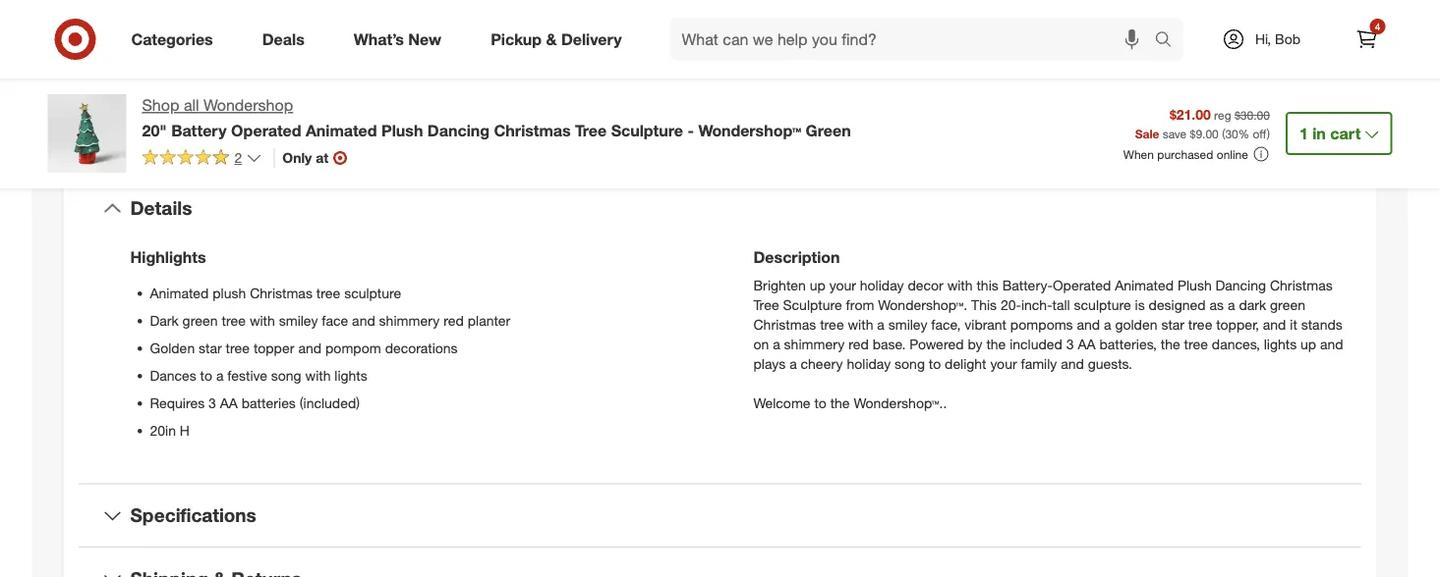 Task type: describe. For each thing, give the bounding box(es) containing it.
tree up cheery
[[820, 316, 844, 333]]

2 horizontal spatial the
[[1161, 336, 1180, 353]]

family
[[1021, 355, 1057, 372]]

20in h
[[150, 422, 190, 439]]

topper
[[254, 340, 294, 357]]

3 inside the brighten up your holiday decor with this battery-operated animated plush dancing christmas tree sculpture from wondershop™. this 20-inch-tall sculpture is designed as a dark green christmas tree with a smiley face, vibrant pompoms and a golden star tree topper, and it stands on a shimmery red base. powered by the included 3 aa batteries, the tree dances, lights up and plays a cheery holiday song to delight your family and guests.
[[1066, 336, 1074, 353]]

included
[[1010, 336, 1063, 353]]

a right as
[[1228, 296, 1235, 313]]

dances,
[[1212, 336, 1260, 353]]

30
[[1225, 126, 1238, 141]]

only
[[282, 149, 312, 166]]

tree inside the brighten up your holiday decor with this battery-operated animated plush dancing christmas tree sculpture from wondershop™. this 20-inch-tall sculpture is designed as a dark green christmas tree with a smiley face, vibrant pompoms and a golden star tree topper, and it stands on a shimmery red base. powered by the included 3 aa batteries, the tree dances, lights up and plays a cheery holiday song to delight your family and guests.
[[753, 296, 779, 313]]

$30.00
[[1235, 108, 1270, 122]]

0 horizontal spatial animated
[[150, 285, 209, 302]]

star inside the brighten up your holiday decor with this battery-operated animated plush dancing christmas tree sculpture from wondershop™. this 20-inch-tall sculpture is designed as a dark green christmas tree with a smiley face, vibrant pompoms and a golden star tree topper, and it stands on a shimmery red base. powered by the included 3 aa batteries, the tree dances, lights up and plays a cheery holiday song to delight your family and guests.
[[1161, 316, 1184, 333]]

-
[[688, 121, 694, 140]]

when
[[1123, 147, 1154, 162]]

with up this
[[947, 277, 973, 294]]

1 vertical spatial star
[[199, 340, 222, 357]]

online
[[1217, 147, 1248, 162]]

tree up festive
[[226, 340, 250, 357]]

sculpture inside the brighten up your holiday decor with this battery-operated animated plush dancing christmas tree sculpture from wondershop™. this 20-inch-tall sculpture is designed as a dark green christmas tree with a smiley face, vibrant pompoms and a golden star tree topper, and it stands on a shimmery red base. powered by the included 3 aa batteries, the tree dances, lights up and plays a cheery holiday song to delight your family and guests.
[[783, 296, 842, 313]]

reg
[[1214, 108, 1231, 122]]

tall
[[1052, 296, 1070, 313]]

$21.00 reg $30.00 sale save $ 9.00 ( 30 % off )
[[1135, 106, 1270, 141]]

a left festive
[[216, 367, 224, 384]]

christmas up 'on'
[[753, 316, 816, 333]]

)
[[1267, 126, 1270, 141]]

and left it
[[1263, 316, 1286, 333]]

topper,
[[1216, 316, 1259, 333]]

delivery
[[561, 30, 622, 49]]

smiley inside the brighten up your holiday decor with this battery-operated animated plush dancing christmas tree sculpture from wondershop™. this 20-inch-tall sculpture is designed as a dark green christmas tree with a smiley face, vibrant pompoms and a golden star tree topper, and it stands on a shimmery red base. powered by the included 3 aa batteries, the tree dances, lights up and plays a cheery holiday song to delight your family and guests.
[[888, 316, 927, 333]]

animated plush christmas tree sculpture
[[150, 285, 401, 302]]

1 in cart
[[1299, 124, 1361, 143]]

batteries,
[[1099, 336, 1157, 353]]

2 link
[[142, 148, 262, 171]]

$21.00
[[1170, 106, 1211, 123]]

pickup & delivery
[[491, 30, 622, 49]]

sculpture inside shop all wondershop 20" battery operated animated plush dancing christmas tree sculpture - wondershop™ green
[[611, 121, 683, 140]]

$
[[1190, 126, 1196, 141]]

4 link
[[1345, 18, 1388, 61]]

tree down plush
[[222, 312, 246, 329]]

dark green tree with smiley face and shimmery red planter
[[150, 312, 510, 329]]

20-
[[1001, 296, 1021, 313]]

0 horizontal spatial song
[[271, 367, 301, 384]]

guests.
[[1088, 355, 1132, 372]]

categories link
[[115, 18, 238, 61]]

requires
[[150, 395, 205, 412]]

wondershop
[[203, 96, 293, 115]]

golden star tree topper and pompom decorations
[[150, 340, 458, 357]]

about
[[638, 118, 703, 145]]

a right plays
[[789, 355, 797, 372]]

requires 3 aa batteries (included)
[[150, 395, 360, 412]]

operated inside shop all wondershop 20" battery operated animated plush dancing christmas tree sculpture - wondershop™ green
[[231, 121, 301, 140]]

0 horizontal spatial the
[[830, 395, 850, 412]]

lights inside the brighten up your holiday decor with this battery-operated animated plush dancing christmas tree sculpture from wondershop™. this 20-inch-tall sculpture is designed as a dark green christmas tree with a smiley face, vibrant pompoms and a golden star tree topper, and it stands on a shimmery red base. powered by the included 3 aa batteries, the tree dances, lights up and plays a cheery holiday song to delight your family and guests.
[[1264, 336, 1297, 353]]

(included)
[[300, 395, 360, 412]]

christmas inside shop all wondershop 20" battery operated animated plush dancing christmas tree sculpture - wondershop™ green
[[494, 121, 571, 140]]

pickup & delivery link
[[474, 18, 646, 61]]

brighten up your holiday decor with this battery-operated animated plush dancing christmas tree sculpture from wondershop™. this 20-inch-tall sculpture is designed as a dark green christmas tree with a smiley face, vibrant pompoms and a golden star tree topper, and it stands on a shimmery red base. powered by the included 3 aa batteries, the tree dances, lights up and plays a cheery holiday song to delight your family and guests.
[[753, 277, 1343, 372]]

a up the base.
[[877, 316, 885, 333]]

%
[[1238, 126, 1249, 141]]

shop
[[142, 96, 179, 115]]

wondershop™..
[[854, 395, 947, 412]]

0 vertical spatial holiday
[[860, 277, 904, 294]]

0 horizontal spatial lights
[[335, 367, 367, 384]]

on
[[753, 336, 769, 353]]

powered
[[910, 336, 964, 353]]

hi, bob
[[1255, 30, 1301, 48]]

1 vertical spatial holiday
[[847, 355, 891, 372]]

0 horizontal spatial sculpture
[[344, 285, 401, 302]]

with up topper
[[250, 312, 275, 329]]

planter
[[468, 312, 510, 329]]

and down stands
[[1320, 336, 1343, 353]]

0 vertical spatial up
[[810, 277, 826, 294]]

aa inside the brighten up your holiday decor with this battery-operated animated plush dancing christmas tree sculpture from wondershop™. this 20-inch-tall sculpture is designed as a dark green christmas tree with a smiley face, vibrant pompoms and a golden star tree topper, and it stands on a shimmery red base. powered by the included 3 aa batteries, the tree dances, lights up and plays a cheery holiday song to delight your family and guests.
[[1078, 336, 1096, 353]]

1 horizontal spatial your
[[990, 355, 1017, 372]]

0 horizontal spatial smiley
[[279, 312, 318, 329]]

sale
[[1135, 126, 1159, 141]]

&
[[546, 30, 557, 49]]

with down from
[[848, 316, 873, 333]]

delight
[[945, 355, 986, 372]]

cart
[[1330, 124, 1361, 143]]

with up (included)
[[305, 367, 331, 384]]

dances
[[150, 367, 196, 384]]

what's new
[[354, 30, 442, 49]]

this inside the brighten up your holiday decor with this battery-operated animated plush dancing christmas tree sculpture from wondershop™. this 20-inch-tall sculpture is designed as a dark green christmas tree with a smiley face, vibrant pompoms and a golden star tree topper, and it stands on a shimmery red base. powered by the included 3 aa batteries, the tree dances, lights up and plays a cheery holiday song to delight your family and guests.
[[977, 277, 998, 294]]

stands
[[1301, 316, 1343, 333]]

red inside the brighten up your holiday decor with this battery-operated animated plush dancing christmas tree sculpture from wondershop™. this 20-inch-tall sculpture is designed as a dark green christmas tree with a smiley face, vibrant pompoms and a golden star tree topper, and it stands on a shimmery red base. powered by the included 3 aa batteries, the tree dances, lights up and plays a cheery holiday song to delight your family and guests.
[[849, 336, 869, 353]]

(
[[1222, 126, 1225, 141]]

and right family
[[1061, 355, 1084, 372]]

this
[[971, 296, 997, 313]]

plush
[[213, 285, 246, 302]]

item
[[755, 118, 802, 145]]

it
[[1290, 316, 1297, 333]]

christmas right plush
[[250, 285, 312, 302]]

at
[[316, 149, 329, 166]]

What can we help you find? suggestions appear below search field
[[670, 18, 1159, 61]]

base.
[[873, 336, 906, 353]]

dancing inside the brighten up your holiday decor with this battery-operated animated plush dancing christmas tree sculpture from wondershop™. this 20-inch-tall sculpture is designed as a dark green christmas tree with a smiley face, vibrant pompoms and a golden star tree topper, and it stands on a shimmery red base. powered by the included 3 aa batteries, the tree dances, lights up and plays a cheery holiday song to delight your family and guests.
[[1216, 277, 1266, 294]]

all
[[184, 96, 199, 115]]

and up the batteries,
[[1077, 316, 1100, 333]]

dark
[[1239, 296, 1266, 313]]

pompoms
[[1010, 316, 1073, 333]]

to for welcome to the wondershop™..
[[814, 395, 826, 412]]

decorations
[[385, 340, 458, 357]]

a right 'on'
[[773, 336, 780, 353]]

0 horizontal spatial your
[[829, 277, 856, 294]]

what's new link
[[337, 18, 466, 61]]



Task type: locate. For each thing, give the bounding box(es) containing it.
1 vertical spatial shimmery
[[784, 336, 845, 353]]

golden
[[150, 340, 195, 357]]

your up from
[[829, 277, 856, 294]]

only at
[[282, 149, 329, 166]]

up down description
[[810, 277, 826, 294]]

tree
[[316, 285, 340, 302], [222, 312, 246, 329], [820, 316, 844, 333], [1188, 316, 1212, 333], [1184, 336, 1208, 353], [226, 340, 250, 357]]

1 horizontal spatial sculpture
[[783, 296, 842, 313]]

animated
[[306, 121, 377, 140], [1115, 277, 1174, 294], [150, 285, 209, 302]]

search button
[[1146, 18, 1193, 65]]

1 horizontal spatial red
[[849, 336, 869, 353]]

lights down it
[[1264, 336, 1297, 353]]

description
[[753, 248, 840, 267]]

the right the by
[[986, 336, 1006, 353]]

star down designed
[[1161, 316, 1184, 333]]

bob
[[1275, 30, 1301, 48]]

advertisement region
[[744, 0, 1392, 33]]

1 horizontal spatial shimmery
[[784, 336, 845, 353]]

0 vertical spatial tree
[[575, 121, 607, 140]]

1 horizontal spatial song
[[895, 355, 925, 372]]

1 horizontal spatial smiley
[[888, 316, 927, 333]]

0 horizontal spatial this
[[709, 118, 748, 145]]

and right 'face'
[[352, 312, 375, 329]]

3 right included
[[1066, 336, 1074, 353]]

dark
[[150, 312, 179, 329]]

dancing inside shop all wondershop 20" battery operated animated plush dancing christmas tree sculpture - wondershop™ green
[[427, 121, 490, 140]]

golden
[[1115, 316, 1157, 333]]

star right golden
[[199, 340, 222, 357]]

dancing down 'new'
[[427, 121, 490, 140]]

animated inside shop all wondershop 20" battery operated animated plush dancing christmas tree sculpture - wondershop™ green
[[306, 121, 377, 140]]

sculpture up 'face'
[[344, 285, 401, 302]]

0 vertical spatial 3
[[1066, 336, 1074, 353]]

0 vertical spatial operated
[[231, 121, 301, 140]]

0 horizontal spatial green
[[182, 312, 218, 329]]

0 vertical spatial shimmery
[[379, 312, 440, 329]]

0 vertical spatial aa
[[1078, 336, 1096, 353]]

20in
[[150, 422, 176, 439]]

in
[[1313, 124, 1326, 143]]

song
[[895, 355, 925, 372], [271, 367, 301, 384]]

1 vertical spatial up
[[1301, 336, 1316, 353]]

red left planter
[[444, 312, 464, 329]]

0 horizontal spatial plush
[[381, 121, 423, 140]]

green
[[806, 121, 851, 140]]

0 horizontal spatial shimmery
[[379, 312, 440, 329]]

0 vertical spatial star
[[1161, 316, 1184, 333]]

to for dances to a festive song with lights
[[200, 367, 212, 384]]

holiday down the base.
[[847, 355, 891, 372]]

details
[[130, 197, 192, 220]]

details button
[[79, 178, 1361, 240]]

0 horizontal spatial up
[[810, 277, 826, 294]]

up down stands
[[1301, 336, 1316, 353]]

what's
[[354, 30, 404, 49]]

this up this
[[977, 277, 998, 294]]

0 horizontal spatial operated
[[231, 121, 301, 140]]

0 vertical spatial red
[[444, 312, 464, 329]]

hi,
[[1255, 30, 1271, 48]]

animated up "dark"
[[150, 285, 209, 302]]

1 horizontal spatial to
[[814, 395, 826, 412]]

1 vertical spatial 3
[[208, 395, 216, 412]]

1 horizontal spatial dancing
[[1216, 277, 1266, 294]]

to right dances
[[200, 367, 212, 384]]

0 vertical spatial sculpture
[[611, 121, 683, 140]]

h
[[180, 422, 190, 439]]

green inside the brighten up your holiday decor with this battery-operated animated plush dancing christmas tree sculpture from wondershop™. this 20-inch-tall sculpture is designed as a dark green christmas tree with a smiley face, vibrant pompoms and a golden star tree topper, and it stands on a shimmery red base. powered by the included 3 aa batteries, the tree dances, lights up and plays a cheery holiday song to delight your family and guests.
[[1270, 296, 1306, 313]]

1 vertical spatial aa
[[220, 395, 238, 412]]

tree down brighten
[[753, 296, 779, 313]]

0 horizontal spatial star
[[199, 340, 222, 357]]

animated up the at
[[306, 121, 377, 140]]

sculpture left is
[[1074, 296, 1131, 313]]

dancing up dark at bottom right
[[1216, 277, 1266, 294]]

2 horizontal spatial to
[[929, 355, 941, 372]]

save
[[1163, 126, 1187, 141]]

1 horizontal spatial aa
[[1078, 336, 1096, 353]]

plush up designed
[[1178, 277, 1212, 294]]

1 horizontal spatial operated
[[1053, 277, 1111, 294]]

red left the base.
[[849, 336, 869, 353]]

lights down pompom at the left bottom of the page
[[335, 367, 367, 384]]

aa down festive
[[220, 395, 238, 412]]

plush inside the brighten up your holiday decor with this battery-operated animated plush dancing christmas tree sculpture from wondershop™. this 20-inch-tall sculpture is designed as a dark green christmas tree with a smiley face, vibrant pompoms and a golden star tree topper, and it stands on a shimmery red base. powered by the included 3 aa batteries, the tree dances, lights up and plays a cheery holiday song to delight your family and guests.
[[1178, 277, 1212, 294]]

holiday up from
[[860, 277, 904, 294]]

pompom
[[325, 340, 381, 357]]

shop all wondershop 20" battery operated animated plush dancing christmas tree sculpture - wondershop™ green
[[142, 96, 851, 140]]

0 vertical spatial plush
[[381, 121, 423, 140]]

3 right requires
[[208, 395, 216, 412]]

wondershop™.
[[878, 296, 967, 313]]

up
[[810, 277, 826, 294], [1301, 336, 1316, 353]]

by
[[968, 336, 983, 353]]

to inside the brighten up your holiday decor with this battery-operated animated plush dancing christmas tree sculpture from wondershop™. this 20-inch-tall sculpture is designed as a dark green christmas tree with a smiley face, vibrant pompoms and a golden star tree topper, and it stands on a shimmery red base. powered by the included 3 aa batteries, the tree dances, lights up and plays a cheery holiday song to delight your family and guests.
[[929, 355, 941, 372]]

a up the batteries,
[[1104, 316, 1111, 333]]

plush down what's new link
[[381, 121, 423, 140]]

green up it
[[1270, 296, 1306, 313]]

operated down wondershop
[[231, 121, 301, 140]]

tree left dances,
[[1184, 336, 1208, 353]]

0 horizontal spatial aa
[[220, 395, 238, 412]]

deals
[[262, 30, 304, 49]]

specifications button
[[79, 485, 1361, 548]]

vibrant
[[965, 316, 1006, 333]]

1 horizontal spatial tree
[[753, 296, 779, 313]]

1 vertical spatial plush
[[1178, 277, 1212, 294]]

0 horizontal spatial red
[[444, 312, 464, 329]]

1 horizontal spatial 3
[[1066, 336, 1074, 353]]

battery-
[[1002, 277, 1053, 294]]

sculpture
[[344, 285, 401, 302], [1074, 296, 1131, 313]]

inch-
[[1021, 296, 1052, 313]]

your left family
[[990, 355, 1017, 372]]

festive
[[227, 367, 267, 384]]

1 vertical spatial red
[[849, 336, 869, 353]]

tree left 'about'
[[575, 121, 607, 140]]

welcome
[[753, 395, 810, 412]]

0 vertical spatial dancing
[[427, 121, 490, 140]]

cheery
[[801, 355, 843, 372]]

song down topper
[[271, 367, 301, 384]]

christmas up it
[[1270, 277, 1333, 294]]

operated up the tall
[[1053, 277, 1111, 294]]

0 horizontal spatial tree
[[575, 121, 607, 140]]

tree inside shop all wondershop 20" battery operated animated plush dancing christmas tree sculpture - wondershop™ green
[[575, 121, 607, 140]]

4
[[1375, 20, 1380, 32]]

off
[[1253, 126, 1267, 141]]

about this item
[[638, 118, 802, 145]]

sculpture inside the brighten up your holiday decor with this battery-operated animated plush dancing christmas tree sculpture from wondershop™. this 20-inch-tall sculpture is designed as a dark green christmas tree with a smiley face, vibrant pompoms and a golden star tree topper, and it stands on a shimmery red base. powered by the included 3 aa batteries, the tree dances, lights up and plays a cheery holiday song to delight your family and guests.
[[1074, 296, 1131, 313]]

from
[[846, 296, 874, 313]]

shimmery up cheery
[[784, 336, 845, 353]]

1 vertical spatial dancing
[[1216, 277, 1266, 294]]

0 vertical spatial your
[[829, 277, 856, 294]]

smiley down wondershop™.
[[888, 316, 927, 333]]

and
[[352, 312, 375, 329], [1077, 316, 1100, 333], [1263, 316, 1286, 333], [1320, 336, 1343, 353], [298, 340, 321, 357], [1061, 355, 1084, 372]]

0 horizontal spatial dancing
[[427, 121, 490, 140]]

1 vertical spatial tree
[[753, 296, 779, 313]]

1 horizontal spatial up
[[1301, 336, 1316, 353]]

specifications
[[130, 505, 256, 527]]

song down the base.
[[895, 355, 925, 372]]

1 horizontal spatial lights
[[1264, 336, 1297, 353]]

to down the powered
[[929, 355, 941, 372]]

2 horizontal spatial animated
[[1115, 277, 1174, 294]]

battery
[[171, 121, 227, 140]]

1 horizontal spatial this
[[977, 277, 998, 294]]

1
[[1299, 124, 1308, 143]]

song inside the brighten up your holiday decor with this battery-operated animated plush dancing christmas tree sculpture from wondershop™. this 20-inch-tall sculpture is designed as a dark green christmas tree with a smiley face, vibrant pompoms and a golden star tree topper, and it stands on a shimmery red base. powered by the included 3 aa batteries, the tree dances, lights up and plays a cheery holiday song to delight your family and guests.
[[895, 355, 925, 372]]

1 horizontal spatial plush
[[1178, 277, 1212, 294]]

when purchased online
[[1123, 147, 1248, 162]]

shimmery inside the brighten up your holiday decor with this battery-operated animated plush dancing christmas tree sculpture from wondershop™. this 20-inch-tall sculpture is designed as a dark green christmas tree with a smiley face, vibrant pompoms and a golden star tree topper, and it stands on a shimmery red base. powered by the included 3 aa batteries, the tree dances, lights up and plays a cheery holiday song to delight your family and guests.
[[784, 336, 845, 353]]

welcome to the wondershop™..
[[753, 395, 947, 412]]

1 vertical spatial your
[[990, 355, 1017, 372]]

1 horizontal spatial the
[[986, 336, 1006, 353]]

sculpture left -
[[611, 121, 683, 140]]

plays
[[753, 355, 786, 372]]

as
[[1210, 296, 1224, 313]]

purchased
[[1157, 147, 1213, 162]]

wondershop™
[[698, 121, 801, 140]]

0 horizontal spatial sculpture
[[611, 121, 683, 140]]

this right -
[[709, 118, 748, 145]]

holiday
[[860, 277, 904, 294], [847, 355, 891, 372]]

the
[[986, 336, 1006, 353], [1161, 336, 1180, 353], [830, 395, 850, 412]]

20"
[[142, 121, 167, 140]]

the down cheery
[[830, 395, 850, 412]]

sculpture down brighten
[[783, 296, 842, 313]]

to
[[929, 355, 941, 372], [200, 367, 212, 384], [814, 395, 826, 412]]

the down designed
[[1161, 336, 1180, 353]]

operated
[[231, 121, 301, 140], [1053, 277, 1111, 294]]

1 vertical spatial operated
[[1053, 277, 1111, 294]]

0 horizontal spatial to
[[200, 367, 212, 384]]

0 vertical spatial this
[[709, 118, 748, 145]]

image of 20" battery operated animated plush dancing christmas tree sculpture - wondershop™ green image
[[48, 94, 126, 173]]

aa up guests.
[[1078, 336, 1096, 353]]

batteries
[[242, 395, 296, 412]]

categories
[[131, 30, 213, 49]]

smiley up golden star tree topper and pompom decorations
[[279, 312, 318, 329]]

face
[[322, 312, 348, 329]]

green
[[1270, 296, 1306, 313], [182, 312, 218, 329]]

pickup
[[491, 30, 542, 49]]

operated inside the brighten up your holiday decor with this battery-operated animated plush dancing christmas tree sculpture from wondershop™. this 20-inch-tall sculpture is designed as a dark green christmas tree with a smiley face, vibrant pompoms and a golden star tree topper, and it stands on a shimmery red base. powered by the included 3 aa batteries, the tree dances, lights up and plays a cheery holiday song to delight your family and guests.
[[1053, 277, 1111, 294]]

christmas down pickup
[[494, 121, 571, 140]]

green right "dark"
[[182, 312, 218, 329]]

plush inside shop all wondershop 20" battery operated animated plush dancing christmas tree sculpture - wondershop™ green
[[381, 121, 423, 140]]

with
[[947, 277, 973, 294], [250, 312, 275, 329], [848, 316, 873, 333], [305, 367, 331, 384]]

1 horizontal spatial green
[[1270, 296, 1306, 313]]

1 vertical spatial lights
[[335, 367, 367, 384]]

face,
[[931, 316, 961, 333]]

sponsored
[[1334, 35, 1392, 50]]

animated inside the brighten up your holiday decor with this battery-operated animated plush dancing christmas tree sculpture from wondershop™. this 20-inch-tall sculpture is designed as a dark green christmas tree with a smiley face, vibrant pompoms and a golden star tree topper, and it stands on a shimmery red base. powered by the included 3 aa batteries, the tree dances, lights up and plays a cheery holiday song to delight your family and guests.
[[1115, 277, 1174, 294]]

animated up is
[[1115, 277, 1174, 294]]

is
[[1135, 296, 1145, 313]]

0 vertical spatial lights
[[1264, 336, 1297, 353]]

tree up dark green tree with smiley face and shimmery red planter on the left bottom
[[316, 285, 340, 302]]

1 in cart for 20" battery operated animated plush dancing christmas tree sculpture - wondershop™ green element
[[1299, 124, 1361, 143]]

1 horizontal spatial animated
[[306, 121, 377, 140]]

2
[[234, 149, 242, 166]]

9.00
[[1196, 126, 1219, 141]]

1 vertical spatial sculpture
[[783, 296, 842, 313]]

aa
[[1078, 336, 1096, 353], [220, 395, 238, 412]]

tree down as
[[1188, 316, 1212, 333]]

0 horizontal spatial 3
[[208, 395, 216, 412]]

designed
[[1149, 296, 1206, 313]]

and down dark green tree with smiley face and shimmery red planter on the left bottom
[[298, 340, 321, 357]]

shimmery up the decorations
[[379, 312, 440, 329]]

brighten
[[753, 277, 806, 294]]

dances to a festive song with lights
[[150, 367, 367, 384]]

1 horizontal spatial sculpture
[[1074, 296, 1131, 313]]

deals link
[[245, 18, 329, 61]]

to right welcome
[[814, 395, 826, 412]]

lights
[[1264, 336, 1297, 353], [335, 367, 367, 384]]

1 horizontal spatial star
[[1161, 316, 1184, 333]]

1 vertical spatial this
[[977, 277, 998, 294]]



Task type: vqa. For each thing, say whether or not it's contained in the screenshot.
bob
yes



